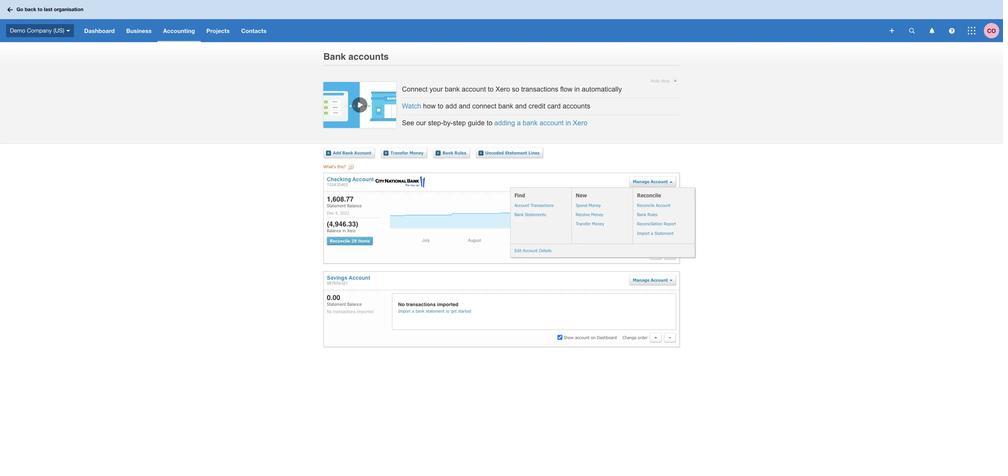 Task type: describe. For each thing, give the bounding box(es) containing it.
0.00 statement balance no transactions imported
[[327, 293, 374, 314]]

transactions inside 0.00 statement balance no transactions imported
[[333, 309, 356, 314]]

dec
[[327, 210, 334, 215]]

accounting
[[163, 27, 195, 34]]

company
[[27, 27, 52, 34]]

demo
[[10, 27, 25, 34]]

projects button
[[201, 19, 235, 42]]

dashboard for 1,608.77
[[597, 252, 617, 257]]

balance inside (4,946.33) balance in xero
[[327, 228, 341, 233]]

1,608.77
[[327, 195, 354, 203]]

(4,946.33) balance in xero
[[327, 220, 358, 233]]

reconciliation
[[637, 221, 663, 226]]

connect your bank account to xero so transactions flow in automatically
[[402, 85, 622, 93]]

organisation
[[54, 6, 83, 12]]

hide help link
[[651, 76, 679, 86]]

to up watch how to add and connect bank and credit card accounts
[[488, 85, 494, 93]]

to right guide
[[487, 119, 493, 127]]

account right show account on dashboard option
[[575, 252, 590, 257]]

receive money
[[576, 212, 604, 217]]

show for 0.00
[[564, 335, 574, 340]]

statement inside "link"
[[655, 231, 674, 236]]

co
[[987, 27, 996, 34]]

svg image inside demo company (us) popup button
[[66, 30, 70, 32]]

accounting button
[[157, 19, 201, 42]]

edit
[[515, 248, 522, 253]]

step-
[[428, 119, 443, 127]]

receive money link
[[572, 210, 633, 219]]

back
[[25, 6, 36, 12]]

1,608.77 statement balance dec 4, 2023
[[327, 195, 362, 215]]

what's this?
[[323, 164, 346, 169]]

adding a bank account in xero link
[[494, 119, 588, 127]]

import inside "link"
[[637, 231, 650, 236]]

2 and from the left
[[515, 102, 527, 110]]

how
[[423, 102, 436, 110]]

reconcile account link
[[633, 201, 695, 210]]

projects
[[206, 27, 230, 34]]

to left 'add'
[[438, 102, 444, 110]]

change for 0.00
[[623, 335, 637, 340]]

reconcile 29 items
[[330, 238, 370, 243]]

account down card
[[540, 119, 564, 127]]

balance for 0.00
[[347, 301, 362, 306]]

2 horizontal spatial svg image
[[930, 28, 935, 34]]

bank accounts
[[323, 51, 389, 62]]

0 horizontal spatial transfer money link
[[384, 147, 427, 158]]

edit account details
[[515, 248, 552, 253]]

help
[[661, 79, 670, 83]]

go back to last organisation
[[16, 6, 83, 12]]

2023
[[340, 210, 349, 215]]

money for receive money link
[[591, 212, 604, 217]]

account inside checking account 132435465
[[352, 176, 374, 182]]

edit account details link
[[515, 248, 552, 253]]

money for spend money link
[[589, 203, 601, 208]]

checking account 132435465
[[327, 176, 374, 187]]

see our step-by-step guide to adding a bank account in xero
[[402, 119, 588, 127]]

xero inside (4,946.33) balance in xero
[[347, 228, 356, 233]]

account transactions link
[[511, 201, 572, 210]]

import inside no transactions imported import a bank statement to get started
[[398, 308, 411, 313]]

Show account on Dashboard checkbox
[[558, 335, 563, 340]]

dashboard for 0.00
[[597, 335, 617, 340]]

change order for 1,608.77
[[623, 252, 648, 257]]

our
[[416, 119, 426, 127]]

demo company (us)
[[10, 27, 64, 34]]

this?
[[337, 164, 346, 169]]

business
[[126, 27, 152, 34]]

balance for 1,608.77
[[347, 203, 362, 208]]

a inside "link"
[[651, 231, 653, 236]]

add bank account link
[[326, 147, 375, 158]]

your
[[430, 85, 443, 93]]

no inside 0.00 statement balance no transactions imported
[[327, 309, 332, 314]]

checking
[[327, 176, 351, 182]]

watch link
[[402, 102, 421, 110]]

reconciliation report
[[637, 221, 676, 226]]

co button
[[984, 19, 1003, 42]]

statement for uncoded
[[505, 150, 527, 155]]

report
[[664, 221, 676, 226]]

4,
[[335, 210, 339, 215]]

2 horizontal spatial in
[[575, 85, 580, 93]]

0 vertical spatial a
[[517, 119, 521, 127]]

hide help
[[651, 79, 670, 83]]

import a bank statement to get started link
[[398, 308, 471, 313]]

details
[[539, 248, 552, 253]]

connect
[[472, 102, 497, 110]]

what's
[[323, 164, 336, 169]]

132435465
[[327, 182, 348, 187]]

(4,946.33)
[[327, 220, 358, 228]]

0 vertical spatial bank rules link
[[436, 147, 470, 158]]

money for bottom transfer money link
[[592, 221, 604, 226]]

1 vertical spatial bank rules link
[[633, 210, 695, 219]]

bank up adding
[[498, 102, 513, 110]]

by-
[[443, 119, 453, 127]]

(us)
[[53, 27, 64, 34]]

card
[[547, 102, 561, 110]]

1 horizontal spatial svg image
[[890, 28, 895, 33]]

spend
[[576, 203, 587, 208]]

987654321
[[327, 281, 348, 285]]

0.00
[[327, 293, 340, 301]]

bank statements link
[[511, 210, 572, 219]]

add
[[333, 150, 341, 155]]

order for 0.00
[[638, 335, 648, 340]]

statements
[[525, 212, 546, 217]]

order for 1,608.77
[[638, 252, 648, 257]]

savings account 987654321
[[327, 275, 370, 285]]

go
[[16, 6, 23, 12]]

1 vertical spatial transfer
[[576, 221, 591, 226]]

money down the our
[[410, 150, 424, 155]]

add
[[445, 102, 457, 110]]



Task type: vqa. For each thing, say whether or not it's contained in the screenshot.
250
no



Task type: locate. For each thing, give the bounding box(es) containing it.
29
[[352, 238, 357, 243]]

0 vertical spatial transfer
[[391, 150, 408, 155]]

balance inside 1,608.77 statement balance dec 4, 2023
[[347, 203, 362, 208]]

0 horizontal spatial rules
[[455, 150, 466, 155]]

uncoded statement lines
[[486, 150, 540, 155]]

import left statement
[[398, 308, 411, 313]]

1 horizontal spatial xero
[[496, 85, 510, 93]]

0 vertical spatial change order
[[623, 252, 648, 257]]

1 vertical spatial change order
[[623, 335, 648, 340]]

0 horizontal spatial transfer
[[391, 150, 408, 155]]

0 vertical spatial rules
[[455, 150, 466, 155]]

balance inside 0.00 statement balance no transactions imported
[[347, 301, 362, 306]]

find
[[515, 192, 525, 198]]

0 vertical spatial transfer money link
[[384, 147, 427, 158]]

0 vertical spatial transactions
[[521, 85, 558, 93]]

2 vertical spatial in
[[343, 228, 346, 233]]

0 vertical spatial reconcile
[[637, 192, 661, 198]]

on for 0.00
[[591, 335, 596, 340]]

transfer money link
[[384, 147, 427, 158], [572, 219, 633, 229]]

0 vertical spatial xero
[[496, 85, 510, 93]]

1 vertical spatial show
[[564, 335, 574, 340]]

1 and from the left
[[459, 102, 470, 110]]

guide
[[468, 119, 485, 127]]

reconcile up reconcile account
[[637, 192, 661, 198]]

to inside no transactions imported import a bank statement to get started
[[446, 308, 450, 313]]

money
[[410, 150, 424, 155], [589, 203, 601, 208], [591, 212, 604, 217], [592, 221, 604, 226]]

1 horizontal spatial in
[[566, 119, 571, 127]]

1 vertical spatial transactions
[[406, 301, 436, 307]]

0 vertical spatial dashboard
[[84, 27, 115, 34]]

no transactions imported import a bank statement to get started
[[398, 301, 471, 313]]

1 vertical spatial transfer money
[[576, 221, 604, 226]]

account right show account on dashboard checkbox
[[575, 335, 590, 340]]

receive
[[576, 212, 590, 217]]

accounts
[[349, 51, 389, 62], [563, 102, 590, 110]]

2 show from the top
[[564, 335, 574, 340]]

1 show from the top
[[564, 252, 574, 257]]

bank right your
[[445, 85, 460, 93]]

show account on dashboard
[[564, 252, 617, 257], [564, 335, 617, 340]]

and
[[459, 102, 470, 110], [515, 102, 527, 110]]

0 horizontal spatial bank rules link
[[436, 147, 470, 158]]

new
[[576, 192, 587, 198]]

statement down reconciliation report link
[[655, 231, 674, 236]]

2 horizontal spatial xero
[[573, 119, 588, 127]]

1 vertical spatial order
[[638, 335, 648, 340]]

1 horizontal spatial transfer money
[[576, 221, 604, 226]]

spend money
[[576, 203, 601, 208]]

0 horizontal spatial no
[[327, 309, 332, 314]]

in down flow
[[566, 119, 571, 127]]

spend money link
[[572, 201, 633, 210]]

show account on dashboard right show account on dashboard option
[[564, 252, 617, 257]]

go back to last organisation link
[[5, 3, 88, 16]]

transactions up credit
[[521, 85, 558, 93]]

add bank account
[[333, 150, 371, 155]]

reconciliation report link
[[633, 219, 695, 229]]

2 manage from the top
[[633, 277, 650, 282]]

1 manage account from the top
[[633, 179, 668, 184]]

1 vertical spatial rules
[[648, 212, 658, 217]]

1 change from the top
[[623, 252, 637, 257]]

show
[[564, 252, 574, 257], [564, 335, 574, 340]]

0 horizontal spatial transfer money
[[391, 150, 424, 155]]

1 vertical spatial in
[[566, 119, 571, 127]]

demo company (us) button
[[0, 19, 78, 42]]

reconcile up reconciliation
[[637, 203, 655, 208]]

0 vertical spatial no
[[398, 301, 405, 307]]

transactions down 0.00
[[333, 309, 356, 314]]

on
[[591, 252, 596, 257], [591, 335, 596, 340]]

1 vertical spatial show account on dashboard
[[564, 335, 617, 340]]

0 vertical spatial bank rules
[[443, 150, 466, 155]]

balance
[[347, 203, 362, 208], [327, 228, 341, 233], [347, 301, 362, 306]]

transactions
[[521, 85, 558, 93], [406, 301, 436, 307], [333, 309, 356, 314]]

1 vertical spatial transfer money link
[[572, 219, 633, 229]]

no
[[398, 301, 405, 307], [327, 309, 332, 314]]

automatically
[[582, 85, 622, 93]]

uncoded statement lines link
[[479, 147, 543, 158]]

0 horizontal spatial svg image
[[7, 7, 13, 12]]

a down reconciliation
[[651, 231, 653, 236]]

imported
[[437, 301, 459, 307], [357, 309, 374, 314]]

0 horizontal spatial accounts
[[349, 51, 389, 62]]

1 vertical spatial on
[[591, 335, 596, 340]]

imported up get
[[437, 301, 459, 307]]

no up the import a bank statement to get started link
[[398, 301, 405, 307]]

import a statement link
[[633, 229, 695, 238]]

1 horizontal spatial rules
[[648, 212, 658, 217]]

balance down 4,
[[327, 228, 341, 233]]

reconcile for reconcile
[[637, 192, 661, 198]]

transfer
[[391, 150, 408, 155], [576, 221, 591, 226]]

0 vertical spatial balance
[[347, 203, 362, 208]]

1 horizontal spatial transfer
[[576, 221, 591, 226]]

1 horizontal spatial transfer money link
[[572, 219, 633, 229]]

a right adding
[[517, 119, 521, 127]]

reconcile left 29
[[330, 238, 350, 243]]

2 vertical spatial dashboard
[[597, 335, 617, 340]]

0 vertical spatial manage account
[[633, 179, 668, 184]]

in right flow
[[575, 85, 580, 93]]

svg image inside go back to last organisation link
[[7, 7, 13, 12]]

transfer money down the receive money
[[576, 221, 604, 226]]

transfer money link down the receive money
[[572, 219, 633, 229]]

0 vertical spatial transfer money
[[391, 150, 424, 155]]

money down spend money link
[[591, 212, 604, 217]]

1 horizontal spatial no
[[398, 301, 405, 307]]

1 vertical spatial balance
[[327, 228, 341, 233]]

0 vertical spatial order
[[638, 252, 648, 257]]

account transactions
[[515, 203, 554, 208]]

balance right 0.00
[[347, 301, 362, 306]]

1 vertical spatial change
[[623, 335, 637, 340]]

bank rules up reconciliation
[[637, 212, 658, 217]]

transactions inside no transactions imported import a bank statement to get started
[[406, 301, 436, 307]]

dashboard link
[[78, 19, 121, 42]]

bank rules down step
[[443, 150, 466, 155]]

statement inside 0.00 statement balance no transactions imported
[[327, 301, 346, 306]]

1 horizontal spatial imported
[[437, 301, 459, 307]]

1 horizontal spatial import
[[637, 231, 650, 236]]

uncoded
[[486, 150, 504, 155]]

0 vertical spatial accounts
[[349, 51, 389, 62]]

svg image
[[7, 7, 13, 12], [930, 28, 935, 34], [890, 28, 895, 33]]

watch how to add and connect bank and credit card accounts
[[402, 102, 590, 110]]

no inside no transactions imported import a bank statement to get started
[[398, 301, 405, 307]]

on right show account on dashboard option
[[591, 252, 596, 257]]

2 vertical spatial balance
[[347, 301, 362, 306]]

1 order from the top
[[638, 252, 648, 257]]

and right 'add'
[[459, 102, 470, 110]]

bank
[[323, 51, 346, 62], [342, 150, 353, 155], [443, 150, 453, 155], [515, 212, 524, 217], [637, 212, 646, 217]]

statement up 4,
[[327, 203, 346, 208]]

1 manage from the top
[[633, 179, 650, 184]]

bank down credit
[[523, 119, 538, 127]]

0 vertical spatial in
[[575, 85, 580, 93]]

2 horizontal spatial transactions
[[521, 85, 558, 93]]

show account on dashboard right show account on dashboard checkbox
[[564, 335, 617, 340]]

items
[[358, 238, 370, 243]]

2 horizontal spatial a
[[651, 231, 653, 236]]

1 horizontal spatial bank rules
[[637, 212, 658, 217]]

xero
[[496, 85, 510, 93], [573, 119, 588, 127], [347, 228, 356, 233]]

2 show account on dashboard from the top
[[564, 335, 617, 340]]

show right show account on dashboard option
[[564, 252, 574, 257]]

show for 1,608.77
[[564, 252, 574, 257]]

bank
[[445, 85, 460, 93], [498, 102, 513, 110], [523, 119, 538, 127], [416, 308, 425, 313]]

connect
[[402, 85, 428, 93]]

1 vertical spatial accounts
[[563, 102, 590, 110]]

statement left "lines" on the right top of page
[[505, 150, 527, 155]]

change order for 0.00
[[623, 335, 648, 340]]

change for 1,608.77
[[623, 252, 637, 257]]

step
[[453, 119, 466, 127]]

1 horizontal spatial bank rules link
[[633, 210, 695, 219]]

order
[[638, 252, 648, 257], [638, 335, 648, 340]]

reconcile account
[[637, 203, 671, 208]]

0 horizontal spatial in
[[343, 228, 346, 233]]

2 change from the top
[[623, 335, 637, 340]]

hide
[[651, 79, 660, 83]]

rules down step
[[455, 150, 466, 155]]

a inside no transactions imported import a bank statement to get started
[[412, 308, 414, 313]]

account inside savings account 987654321
[[349, 275, 370, 281]]

0 vertical spatial show
[[564, 252, 574, 257]]

0 horizontal spatial and
[[459, 102, 470, 110]]

bank left statement
[[416, 308, 425, 313]]

a left statement
[[412, 308, 414, 313]]

svg image
[[968, 27, 976, 34], [909, 28, 915, 34], [949, 28, 955, 34], [66, 30, 70, 32]]

in up reconcile 29 items
[[343, 228, 346, 233]]

import down reconciliation
[[637, 231, 650, 236]]

flow
[[560, 85, 573, 93]]

show account on dashboard for 1,608.77
[[564, 252, 617, 257]]

1 vertical spatial manage account
[[633, 277, 668, 282]]

banner containing co
[[0, 0, 1003, 42]]

show right show account on dashboard checkbox
[[564, 335, 574, 340]]

1 show account on dashboard from the top
[[564, 252, 617, 257]]

contacts
[[241, 27, 267, 34]]

2 vertical spatial transactions
[[333, 309, 356, 314]]

transactions
[[531, 203, 554, 208]]

in
[[575, 85, 580, 93], [566, 119, 571, 127], [343, 228, 346, 233]]

1 horizontal spatial transactions
[[406, 301, 436, 307]]

to left get
[[446, 308, 450, 313]]

2 vertical spatial xero
[[347, 228, 356, 233]]

credit
[[529, 102, 546, 110]]

transfer money down see
[[391, 150, 424, 155]]

statement
[[426, 308, 445, 313]]

bank inside no transactions imported import a bank statement to get started
[[416, 308, 425, 313]]

statement for 1,608.77
[[327, 203, 346, 208]]

1 vertical spatial manage
[[633, 277, 650, 282]]

watch
[[402, 102, 421, 110]]

1 vertical spatial import
[[398, 308, 411, 313]]

contacts button
[[235, 19, 272, 42]]

money down receive money link
[[592, 221, 604, 226]]

0 vertical spatial import
[[637, 231, 650, 236]]

0 vertical spatial on
[[591, 252, 596, 257]]

lines
[[529, 150, 540, 155]]

1 vertical spatial dashboard
[[597, 252, 617, 257]]

0 vertical spatial change
[[623, 252, 637, 257]]

statement down "987654321"
[[327, 301, 346, 306]]

balance up 2023
[[347, 203, 362, 208]]

bank rules link up "report"
[[633, 210, 695, 219]]

on right show account on dashboard checkbox
[[591, 335, 596, 340]]

2 vertical spatial a
[[412, 308, 414, 313]]

transfer money link down see
[[384, 147, 427, 158]]

2 order from the top
[[638, 335, 648, 340]]

0 horizontal spatial transactions
[[333, 309, 356, 314]]

money up the receive money
[[589, 203, 601, 208]]

dashboard
[[84, 27, 115, 34], [597, 252, 617, 257], [597, 335, 617, 340]]

1 vertical spatial no
[[327, 309, 332, 314]]

statement inside 1,608.77 statement balance dec 4, 2023
[[327, 203, 346, 208]]

transactions up the import a bank statement to get started link
[[406, 301, 436, 307]]

Show account on Dashboard checkbox
[[558, 252, 563, 257]]

1 vertical spatial imported
[[357, 309, 374, 314]]

0 vertical spatial manage
[[633, 179, 650, 184]]

1 horizontal spatial a
[[517, 119, 521, 127]]

to left last
[[38, 6, 42, 12]]

1 change order from the top
[[623, 252, 648, 257]]

0 horizontal spatial import
[[398, 308, 411, 313]]

transfer down see
[[391, 150, 408, 155]]

0 horizontal spatial a
[[412, 308, 414, 313]]

manage
[[633, 179, 650, 184], [633, 277, 650, 282]]

imported down savings account 987654321 on the bottom of page
[[357, 309, 374, 314]]

1 horizontal spatial and
[[515, 102, 527, 110]]

1 vertical spatial a
[[651, 231, 653, 236]]

account up connect
[[462, 85, 486, 93]]

banner
[[0, 0, 1003, 42]]

savings
[[327, 275, 347, 281]]

and left credit
[[515, 102, 527, 110]]

imported inside 0.00 statement balance no transactions imported
[[357, 309, 374, 314]]

started
[[458, 308, 471, 313]]

0 vertical spatial imported
[[437, 301, 459, 307]]

reconcile for reconcile account
[[637, 203, 655, 208]]

import
[[637, 231, 650, 236], [398, 308, 411, 313]]

0 horizontal spatial imported
[[357, 309, 374, 314]]

0 vertical spatial show account on dashboard
[[564, 252, 617, 257]]

show account on dashboard for 0.00
[[564, 335, 617, 340]]

2 manage account from the top
[[633, 277, 668, 282]]

last
[[44, 6, 52, 12]]

2 vertical spatial reconcile
[[330, 238, 350, 243]]

statement for 0.00
[[327, 301, 346, 306]]

account
[[462, 85, 486, 93], [540, 119, 564, 127], [575, 252, 590, 257], [575, 335, 590, 340]]

reconcile for reconcile 29 items
[[330, 238, 350, 243]]

on for 1,608.77
[[591, 252, 596, 257]]

transfer down receive
[[576, 221, 591, 226]]

1 vertical spatial reconcile
[[637, 203, 655, 208]]

no down 0.00
[[327, 309, 332, 314]]

a
[[517, 119, 521, 127], [651, 231, 653, 236], [412, 308, 414, 313]]

1 vertical spatial xero
[[573, 119, 588, 127]]

1 on from the top
[[591, 252, 596, 257]]

2 on from the top
[[591, 335, 596, 340]]

0 horizontal spatial bank rules
[[443, 150, 466, 155]]

1 vertical spatial bank rules
[[637, 212, 658, 217]]

bank rules link down by- at the left of the page
[[436, 147, 470, 158]]

2 change order from the top
[[623, 335, 648, 340]]

adding
[[494, 119, 515, 127]]

rules down reconcile account
[[648, 212, 658, 217]]

imported inside no transactions imported import a bank statement to get started
[[437, 301, 459, 307]]

change order
[[623, 252, 648, 257], [623, 335, 648, 340]]

1 horizontal spatial accounts
[[563, 102, 590, 110]]

what's this? link
[[323, 164, 355, 171]]

account
[[354, 150, 371, 155], [352, 176, 374, 182], [651, 179, 668, 184], [515, 203, 529, 208], [656, 203, 671, 208], [523, 248, 538, 253], [349, 275, 370, 281], [651, 277, 668, 282]]

0 horizontal spatial xero
[[347, 228, 356, 233]]

in inside (4,946.33) balance in xero
[[343, 228, 346, 233]]



